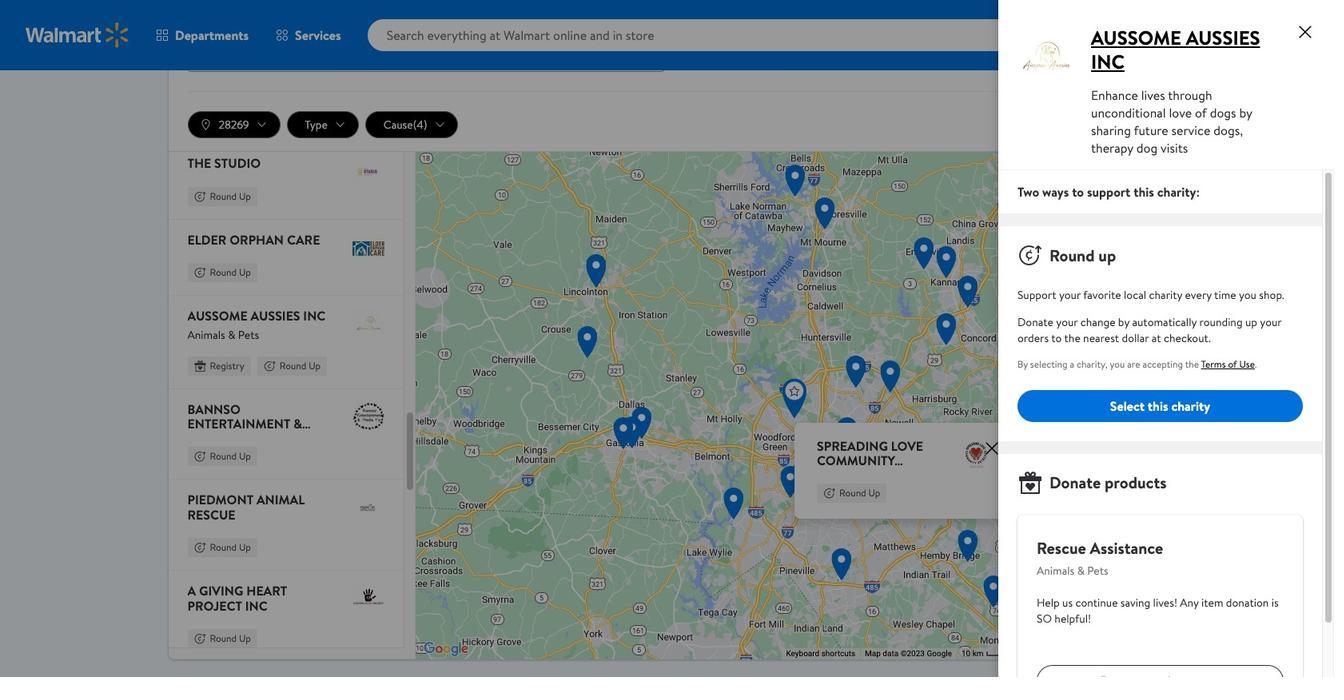 Task type: locate. For each thing, give the bounding box(es) containing it.
donate inside donate your change by automatically rounding up your orders to the nearest dollar at checkout.
[[1018, 314, 1053, 330]]

item
[[1201, 595, 1223, 611]]

aussome inside 'aussome aussies inc'
[[1091, 24, 1181, 51]]

& inside rescue assistance animals & pets
[[1077, 563, 1085, 579]]

round up down elder
[[210, 266, 251, 279]]

2 vertical spatial &
[[1077, 563, 1085, 579]]

round up down project
[[210, 631, 251, 645]]

animals up registry
[[187, 327, 225, 343]]

1 vertical spatial aussies
[[251, 307, 300, 325]]

pets up "continue"
[[1087, 563, 1108, 579]]

of right love
[[1195, 104, 1207, 121]]

your for favorite
[[1059, 287, 1081, 303]]

your left favorite at the top
[[1059, 287, 1081, 303]]

0 vertical spatial donate
[[1018, 314, 1053, 330]]

support
[[1087, 183, 1130, 201]]

ways
[[1042, 183, 1069, 201]]

the left terms
[[1185, 357, 1199, 371]]

0 horizontal spatial of
[[1195, 104, 1207, 121]]

1 horizontal spatial to
[[1072, 183, 1084, 201]]

the
[[187, 155, 211, 172]]

animals inside rescue assistance animals & pets
[[1037, 563, 1075, 579]]

service
[[1171, 121, 1210, 139]]

animals
[[187, 327, 225, 343], [1037, 563, 1075, 579]]

community
[[817, 451, 895, 469]]

a
[[1070, 357, 1074, 371]]

by right change
[[1118, 314, 1129, 330]]

search charity or registry name element
[[187, 6, 667, 72]]

0 vertical spatial pets
[[238, 327, 259, 343]]

to right "ways"
[[1072, 183, 1084, 201]]

up right rounding
[[1245, 314, 1257, 330]]

round up for community
[[840, 486, 881, 500]]

0 vertical spatial aussome
[[1091, 24, 1181, 51]]

your left change
[[1056, 314, 1078, 330]]

support your favorite local charity every time you shop.
[[1018, 287, 1284, 303]]

0 vertical spatial this
[[1134, 183, 1154, 201]]

& up registry
[[228, 327, 235, 343]]

up
[[239, 189, 251, 203], [239, 266, 251, 279], [309, 359, 321, 372], [239, 450, 251, 463], [869, 486, 881, 500], [239, 540, 251, 554], [239, 631, 251, 645]]

0 vertical spatial by
[[1239, 104, 1252, 121]]

shop.
[[1259, 287, 1284, 303]]

&
[[228, 327, 235, 343], [293, 415, 302, 432], [1077, 563, 1085, 579]]

up up favorite at the top
[[1098, 244, 1116, 266]]

1 horizontal spatial &
[[293, 415, 302, 432]]

aussome
[[1091, 24, 1181, 51], [187, 307, 248, 325]]

keyboard
[[786, 649, 819, 658]]

inc up enhance
[[1091, 48, 1125, 75]]

of
[[1195, 104, 1207, 121], [1228, 357, 1237, 371]]

1 vertical spatial this
[[1148, 397, 1168, 415]]

0 horizontal spatial &
[[228, 327, 235, 343]]

is
[[1271, 595, 1279, 611]]

this inside button
[[1148, 397, 1168, 415]]

aussies down orphan
[[251, 307, 300, 325]]

aussome inside aussome aussies inc animals & pets
[[187, 307, 248, 325]]

round down aussome aussies inc animals & pets on the left
[[280, 359, 306, 372]]

use
[[1239, 357, 1255, 371]]

dollar
[[1122, 330, 1149, 346]]

pets up registry
[[238, 327, 259, 343]]

inc right giving
[[245, 597, 268, 614]]

& down rescue
[[1077, 563, 1085, 579]]

keyboard shortcuts button
[[786, 649, 855, 660]]

round up down outreach,
[[840, 486, 881, 500]]

future
[[1134, 121, 1168, 139]]

aussome for aussome aussies inc animals & pets
[[187, 307, 248, 325]]

co
[[231, 430, 250, 447]]

aussies up the through
[[1186, 24, 1260, 51]]

unconditional
[[1091, 104, 1166, 121]]

1 horizontal spatial of
[[1228, 357, 1237, 371]]

helpful!
[[1055, 611, 1091, 627]]

0 horizontal spatial you
[[1110, 357, 1125, 371]]

giving
[[199, 582, 243, 600]]

project
[[187, 597, 242, 614]]

round down elder
[[210, 266, 237, 279]]

1 vertical spatial of
[[1228, 357, 1237, 371]]

1 vertical spatial donate
[[1049, 472, 1101, 493]]

1 horizontal spatial pets
[[1087, 563, 1108, 579]]

to
[[1072, 183, 1084, 201], [1051, 330, 1062, 346]]

to right orders
[[1051, 330, 1062, 346]]

outreach,
[[817, 466, 889, 484]]

help us continue saving lives! any item donation is so helpful!
[[1037, 595, 1279, 627]]

time
[[1214, 287, 1236, 303]]

up
[[1098, 244, 1116, 266], [1245, 314, 1257, 330]]

therapy
[[1091, 139, 1133, 157]]

rescue
[[1037, 537, 1086, 559]]

round up favorite at the top
[[1049, 244, 1095, 266]]

0 horizontal spatial the
[[1064, 330, 1080, 346]]

inc down love
[[892, 466, 915, 484]]

1 horizontal spatial you
[[1239, 287, 1257, 303]]

1 vertical spatial aussome
[[187, 307, 248, 325]]

1 horizontal spatial up
[[1245, 314, 1257, 330]]

walmart image
[[26, 22, 129, 48]]

of left use
[[1228, 357, 1237, 371]]

Search charity or registry name text field
[[187, 27, 664, 72]]

1 vertical spatial by
[[1118, 314, 1129, 330]]

your
[[1059, 287, 1081, 303], [1056, 314, 1078, 330], [1260, 314, 1282, 330]]

round down outreach,
[[840, 486, 866, 500]]

by selecting a charity, you are accepting the terms of use .
[[1018, 357, 1257, 371]]

two
[[1018, 183, 1039, 201]]

aussome up registry
[[187, 307, 248, 325]]

terms
[[1201, 357, 1226, 371]]

2 horizontal spatial &
[[1077, 563, 1085, 579]]

1 vertical spatial pets
[[1087, 563, 1108, 579]]

to inside donate your change by automatically rounding up your orders to the nearest dollar at checkout.
[[1051, 330, 1062, 346]]

0 horizontal spatial to
[[1051, 330, 1062, 346]]

aussome up lives
[[1091, 24, 1181, 51]]

1 horizontal spatial aussome
[[1091, 24, 1181, 51]]

data
[[883, 649, 899, 658]]

donate
[[1018, 314, 1053, 330], [1049, 472, 1101, 493]]

& inside bannso entertainment & media co
[[293, 415, 302, 432]]

animals down rescue
[[1037, 563, 1075, 579]]

aussies
[[1186, 24, 1260, 51], [251, 307, 300, 325]]

round down the studio
[[210, 189, 237, 203]]

0 vertical spatial you
[[1239, 287, 1257, 303]]

orphan
[[230, 231, 284, 248]]

map region
[[416, 152, 1166, 660]]

love
[[891, 437, 924, 454]]

automatically
[[1132, 314, 1197, 330]]

products
[[1105, 472, 1167, 493]]

aussies inside aussome aussies inc animals & pets
[[251, 307, 300, 325]]

care
[[287, 231, 320, 248]]

this left charity:
[[1134, 183, 1154, 201]]

round down rescue
[[210, 540, 237, 554]]

round for spreading love community outreach, inc
[[840, 486, 866, 500]]

0 vertical spatial of
[[1195, 104, 1207, 121]]

round up down rescue
[[210, 540, 251, 554]]

piedmont
[[187, 491, 253, 509]]

0 vertical spatial &
[[228, 327, 235, 343]]

1 vertical spatial up
[[1245, 314, 1257, 330]]

up down aussome aussies inc animals & pets on the left
[[309, 359, 321, 372]]

1 vertical spatial to
[[1051, 330, 1062, 346]]

round down media at the left of page
[[210, 450, 237, 463]]

0 horizontal spatial pets
[[238, 327, 259, 343]]

1 vertical spatial the
[[1185, 357, 1199, 371]]

round up down the studio
[[210, 189, 251, 203]]

you left are
[[1110, 357, 1125, 371]]

charity
[[1149, 287, 1182, 303], [1171, 397, 1210, 415]]

round for a giving heart project inc
[[210, 631, 237, 645]]

your for change
[[1056, 314, 1078, 330]]

0 horizontal spatial up
[[1098, 244, 1116, 266]]

aussies for aussome aussies inc animals & pets
[[251, 307, 300, 325]]

piedmont animal rescue
[[187, 491, 305, 523]]

up down piedmont animal rescue
[[239, 540, 251, 554]]

1 horizontal spatial by
[[1239, 104, 1252, 121]]

the up the a
[[1064, 330, 1080, 346]]

by right dogs
[[1239, 104, 1252, 121]]

any
[[1180, 595, 1199, 611]]

this
[[1134, 183, 1154, 201], [1148, 397, 1168, 415]]

0 horizontal spatial aussome
[[187, 307, 248, 325]]

0 vertical spatial animals
[[187, 327, 225, 343]]

0 vertical spatial to
[[1072, 183, 1084, 201]]

& right entertainment
[[293, 415, 302, 432]]

you right time at the right of page
[[1239, 287, 1257, 303]]

up down elder orphan care
[[239, 266, 251, 279]]

1 horizontal spatial animals
[[1037, 563, 1075, 579]]

media
[[187, 430, 228, 447]]

round up down the co at the left
[[210, 450, 251, 463]]

donate your change by automatically rounding up your orders to the nearest dollar at checkout.
[[1018, 314, 1282, 346]]

every
[[1185, 287, 1212, 303]]

this right select
[[1148, 397, 1168, 415]]

rescue assistance animals & pets
[[1037, 537, 1163, 579]]

lives!
[[1153, 595, 1177, 611]]

0 vertical spatial the
[[1064, 330, 1080, 346]]

1 vertical spatial &
[[293, 415, 302, 432]]

up down outreach,
[[869, 486, 881, 500]]

donate down support
[[1018, 314, 1053, 330]]

aussome aussies inc dialog
[[998, 0, 1334, 677]]

inc down care
[[303, 307, 326, 325]]

1 horizontal spatial the
[[1185, 357, 1199, 371]]

charity down terms
[[1171, 397, 1210, 415]]

up down the co at the left
[[239, 450, 251, 463]]

selecting
[[1030, 357, 1068, 371]]

change
[[1081, 314, 1115, 330]]

saving
[[1121, 595, 1150, 611]]

you
[[1239, 287, 1257, 303], [1110, 357, 1125, 371]]

registry
[[210, 359, 244, 372]]

1 vertical spatial animals
[[1037, 563, 1075, 579]]

0 horizontal spatial animals
[[187, 327, 225, 343]]

shortcuts
[[821, 649, 855, 658]]

aussies inside 'aussome aussies inc'
[[1186, 24, 1260, 51]]

1 vertical spatial charity
[[1171, 397, 1210, 415]]

round down project
[[210, 631, 237, 645]]

28 button
[[1270, 16, 1330, 54]]

0 vertical spatial aussies
[[1186, 24, 1260, 51]]

google
[[927, 649, 952, 658]]

charity up automatically
[[1149, 287, 1182, 303]]

close image
[[983, 438, 1002, 457]]

1 horizontal spatial aussies
[[1186, 24, 1260, 51]]

a
[[187, 582, 196, 600]]

0 horizontal spatial by
[[1118, 314, 1129, 330]]

& inside aussome aussies inc animals & pets
[[228, 327, 235, 343]]

0 horizontal spatial aussies
[[251, 307, 300, 325]]

donate left products
[[1049, 472, 1101, 493]]

up down a giving heart project inc
[[239, 631, 251, 645]]

the studio
[[187, 155, 261, 172]]

the
[[1064, 330, 1080, 346], [1185, 357, 1199, 371]]

up for heart
[[239, 631, 251, 645]]

charity:
[[1157, 183, 1200, 201]]

pets
[[238, 327, 259, 343], [1087, 563, 1108, 579]]

round up
[[210, 189, 251, 203], [210, 266, 251, 279], [280, 359, 321, 372], [210, 450, 251, 463], [840, 486, 881, 500], [210, 540, 251, 554], [210, 631, 251, 645]]

animal
[[256, 491, 305, 509]]

enhance lives through unconditional love of dogs by sharing future service dogs, therapy dog visits
[[1091, 86, 1252, 157]]

round up for care
[[210, 266, 251, 279]]



Task type: vqa. For each thing, say whether or not it's contained in the screenshot.
days
no



Task type: describe. For each thing, give the bounding box(es) containing it.
inc inside aussome aussies inc animals & pets
[[303, 307, 326, 325]]

heart
[[246, 582, 287, 600]]

continue
[[1075, 595, 1118, 611]]

love
[[1169, 104, 1192, 121]]

km
[[973, 649, 984, 658]]

keyboard shortcuts
[[786, 649, 855, 658]]

your down the shop.
[[1260, 314, 1282, 330]]

10 km
[[962, 649, 986, 658]]

©2023
[[901, 649, 925, 658]]

select
[[1110, 397, 1145, 415]]

dog
[[1136, 139, 1158, 157]]

bannso
[[187, 400, 241, 418]]

map
[[865, 649, 881, 658]]

sharing
[[1091, 121, 1131, 139]]

spreading
[[817, 437, 888, 454]]

aussome aussies inc link
[[1091, 24, 1260, 75]]

0 vertical spatial charity
[[1149, 287, 1182, 303]]

close image
[[1296, 22, 1315, 42]]

up for community
[[869, 486, 881, 500]]

up for care
[[239, 266, 251, 279]]

up down studio
[[239, 189, 251, 203]]

by inside donate your change by automatically rounding up your orders to the nearest dollar at checkout.
[[1118, 314, 1129, 330]]

map data ©2023 google
[[865, 649, 952, 658]]

favorite
[[1083, 287, 1121, 303]]

10 km button
[[957, 649, 1057, 660]]

round up for rescue
[[210, 540, 251, 554]]

round for elder orphan care
[[210, 266, 237, 279]]

aussome aussies inc animals & pets
[[187, 307, 326, 343]]

round up for heart
[[210, 631, 251, 645]]

a giving heart project inc
[[187, 582, 287, 614]]

inc inside 'aussome aussies inc'
[[1091, 48, 1125, 75]]

orders
[[1018, 330, 1049, 346]]

of inside enhance lives through unconditional love of dogs by sharing future service dogs, therapy dog visits
[[1195, 104, 1207, 121]]

local
[[1124, 287, 1146, 303]]

round up down aussome aussies inc animals & pets on the left
[[280, 359, 321, 372]]

elder
[[187, 231, 226, 248]]

visits
[[1161, 139, 1188, 157]]

us
[[1062, 595, 1073, 611]]

google image
[[420, 639, 473, 660]]

.
[[1255, 357, 1257, 371]]

animals inside aussome aussies inc animals & pets
[[187, 327, 225, 343]]

help
[[1037, 595, 1060, 611]]

Walmart Site-Wide search field
[[367, 19, 1064, 51]]

through
[[1168, 86, 1212, 104]]

by
[[1018, 357, 1028, 371]]

dogs
[[1210, 104, 1236, 121]]

donate products
[[1049, 472, 1167, 493]]

are
[[1127, 357, 1140, 371]]

charity,
[[1077, 357, 1107, 371]]

pets inside aussome aussies inc animals & pets
[[238, 327, 259, 343]]

round for bannso entertainment & media co
[[210, 450, 237, 463]]

round up for &
[[210, 450, 251, 463]]

pets inside rescue assistance animals & pets
[[1087, 563, 1108, 579]]

round inside aussome aussies inc dialog
[[1049, 244, 1095, 266]]

aussies for aussome aussies inc
[[1186, 24, 1260, 51]]

Search search field
[[367, 19, 1064, 51]]

round for piedmont animal rescue
[[210, 540, 237, 554]]

nearest
[[1083, 330, 1119, 346]]

inc inside a giving heart project inc
[[245, 597, 268, 614]]

round up
[[1049, 244, 1116, 266]]

28
[[1302, 17, 1313, 31]]

round for the studio
[[210, 189, 237, 203]]

rescue
[[187, 506, 235, 523]]

aussome for aussome aussies inc
[[1091, 24, 1181, 51]]

bannso entertainment & media co
[[187, 400, 302, 447]]

inc inside the spreading love community outreach, inc
[[892, 466, 915, 484]]

lives
[[1141, 86, 1165, 104]]

donation
[[1226, 595, 1269, 611]]

charity inside button
[[1171, 397, 1210, 415]]

rounding
[[1199, 314, 1243, 330]]

spreading love community outreach, inc
[[817, 437, 924, 484]]

0 vertical spatial up
[[1098, 244, 1116, 266]]

up for rescue
[[239, 540, 251, 554]]

checkout.
[[1164, 330, 1211, 346]]

so
[[1037, 611, 1052, 627]]

dogs,
[[1213, 121, 1243, 139]]

elder orphan care
[[187, 231, 320, 248]]

enhance
[[1091, 86, 1138, 104]]

select this charity
[[1110, 397, 1210, 415]]

by inside enhance lives through unconditional love of dogs by sharing future service dogs, therapy dog visits
[[1239, 104, 1252, 121]]

the inside donate your change by automatically rounding up your orders to the nearest dollar at checkout.
[[1064, 330, 1080, 346]]

donate for donate your change by automatically rounding up your orders to the nearest dollar at checkout.
[[1018, 314, 1053, 330]]

aussome aussies inc
[[1091, 24, 1260, 75]]

1 vertical spatial you
[[1110, 357, 1125, 371]]

up inside donate your change by automatically rounding up your orders to the nearest dollar at checkout.
[[1245, 314, 1257, 330]]

accepting
[[1143, 357, 1183, 371]]

support
[[1018, 287, 1056, 303]]

donate for donate products
[[1049, 472, 1101, 493]]

aussome aussies inc logo image
[[1014, 26, 1078, 90]]

10
[[962, 649, 971, 658]]

assistance
[[1090, 537, 1163, 559]]

up for &
[[239, 450, 251, 463]]



